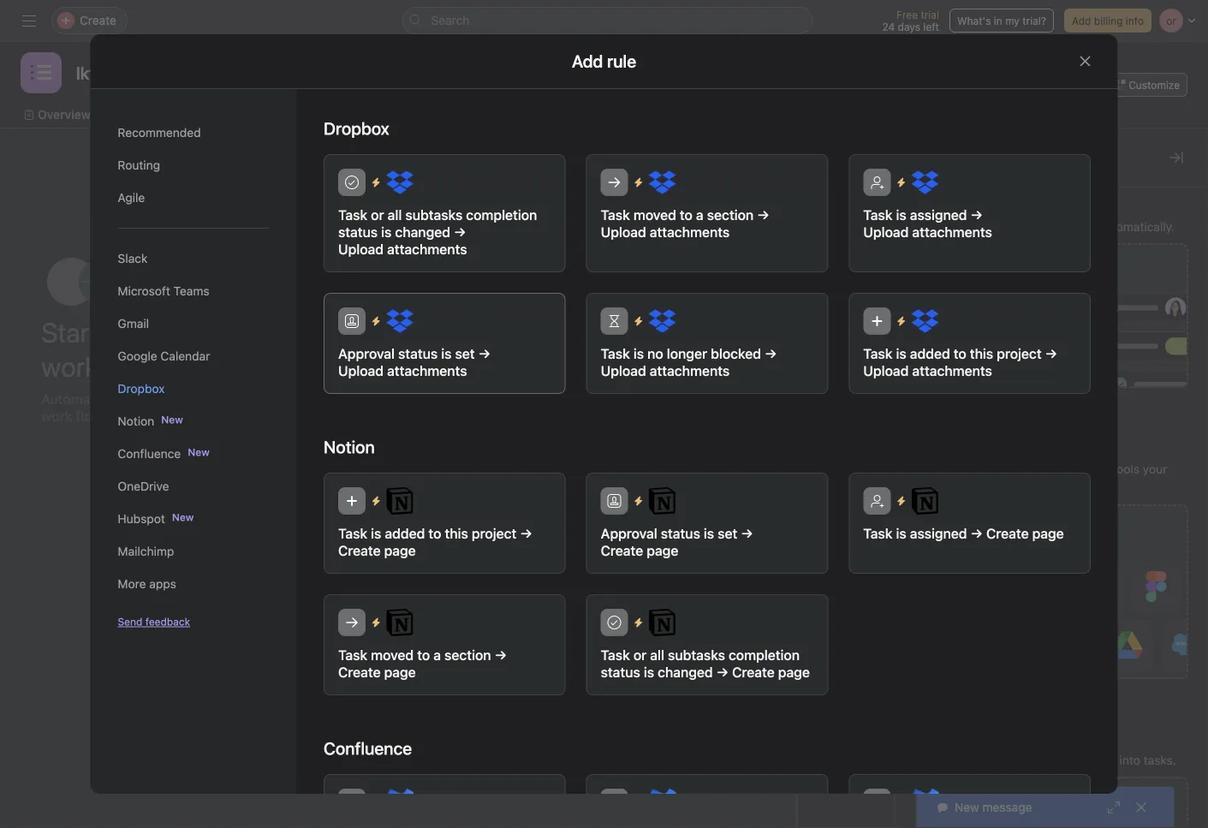 Task type: describe. For each thing, give the bounding box(es) containing it.
task is assigned → create page
[[863, 526, 1064, 542]]

how will tasks be added to this project?
[[448, 274, 652, 318]]

tasks inside create a form that turns submissions into tasks
[[573, 475, 602, 489]]

is inside approval status is set → upload attachments
[[441, 346, 451, 362]]

calendar inside button
[[161, 349, 210, 363]]

is inside the task is added to this project → create page
[[371, 526, 381, 542]]

3 fields
[[829, 209, 864, 221]]

create page inside approval status is set → create page
[[601, 543, 678, 559]]

status inside approval status is set → upload attachments
[[398, 346, 438, 362]]

mailchimp button
[[118, 535, 269, 568]]

trial?
[[1023, 15, 1047, 27]]

two minutes
[[181, 350, 324, 383]]

mailchimp
[[118, 544, 174, 559]]

task for task or all subtasks completion status is changed → upload attachments
[[338, 207, 367, 223]]

notion image for assigned
[[911, 487, 939, 515]]

automatically?
[[810, 400, 882, 412]]

send feedback
[[118, 616, 190, 628]]

task is no longer blocked → upload attachments
[[601, 346, 777, 379]]

is inside 'task or all subtasks completion status is changed → create page'
[[644, 664, 654, 681]]

onedrive
[[118, 479, 169, 493]]

task is added to this project → upload attachments button
[[849, 293, 1091, 394]]

3 confluence image from the left
[[911, 789, 939, 816]]

create inside create a form that turns submissions into tasks
[[477, 456, 514, 470]]

status inside 'task or all subtasks completion status is changed → create page'
[[601, 664, 640, 681]]

google
[[118, 349, 157, 363]]

automatically.
[[1099, 220, 1176, 234]]

share button
[[1036, 73, 1093, 97]]

24
[[883, 21, 895, 33]]

dropbox image for is
[[649, 308, 676, 335]]

is inside task or all subtasks completion status is changed → upload attachments
[[381, 224, 391, 240]]

1 incomplete task
[[787, 340, 872, 352]]

dropbox image for moved
[[649, 169, 676, 196]]

0 vertical spatial rule
[[951, 220, 972, 234]]

longer
[[667, 346, 707, 362]]

task for task moved to a section → upload attachments
[[601, 207, 630, 223]]

set for approval status is set → upload attachments
[[455, 346, 475, 362]]

task for task templates
[[835, 545, 857, 557]]

submissions inside create a form that turns submissions into tasks
[[477, 475, 546, 489]]

routing
[[118, 158, 160, 172]]

untitled section
[[767, 304, 868, 320]]

this project?
[[503, 298, 597, 318]]

your inside from other apps choose the apps your team uses to create tasks for this project
[[574, 641, 598, 655]]

into inside create a form that turns submissions into tasks
[[549, 475, 570, 489]]

0 vertical spatial dropbox
[[323, 118, 389, 138]]

→ inside task moved to a section → create page
[[494, 647, 507, 664]]

task moved to a section → create page button
[[323, 595, 566, 696]]

confluence for confluence new
[[118, 447, 181, 461]]

gmail
[[118, 317, 149, 331]]

uses inside the 'build integrated workflows with the tools your team uses the most.'
[[947, 481, 973, 495]]

status inside approval status is set → create page
[[661, 526, 700, 542]]

upload attachments inside task moved to a section → upload attachments
[[601, 224, 730, 240]]

new for confluence
[[188, 446, 210, 458]]

task for task or all subtasks completion status is changed → create page
[[601, 647, 630, 664]]

your right get
[[1011, 220, 1035, 234]]

this for add
[[559, 344, 577, 356]]

is inside task is no longer blocked → upload attachments
[[633, 346, 644, 362]]

should
[[964, 385, 997, 397]]

moved for create page
[[371, 647, 414, 664]]

add form
[[1033, 796, 1092, 813]]

a inside task templates create a template to easily standardize tasks
[[517, 549, 524, 563]]

add for add app
[[1035, 524, 1061, 540]]

more
[[118, 577, 146, 591]]

dropbox inside button
[[118, 382, 165, 396]]

add app button
[[915, 505, 1190, 679]]

with inside anyone with access to this project can add tasks manually
[[487, 344, 507, 356]]

for
[[562, 660, 577, 674]]

tasks inside task templates create a template to easily standardize tasks
[[545, 568, 574, 582]]

team inside from other apps choose the apps your team uses to create tasks for this project
[[602, 641, 629, 655]]

or button
[[958, 75, 978, 95]]

process
[[185, 391, 235, 407]]

easily
[[593, 549, 625, 563]]

send
[[118, 616, 143, 628]]

to inside task moved to a section → create page
[[417, 647, 430, 664]]

1 horizontal spatial rules
[[916, 194, 951, 210]]

to inside when tasks move to this section, what should happen automatically?
[[860, 385, 870, 397]]

→ inside task or all subtasks completion status is changed → upload attachments
[[454, 224, 466, 240]]

what
[[937, 385, 961, 397]]

that
[[556, 456, 578, 470]]

1
[[787, 340, 792, 352]]

2 horizontal spatial or
[[963, 79, 973, 91]]

workflow
[[41, 350, 148, 383]]

upload attachments inside task is added to this project → upload attachments
[[863, 363, 992, 379]]

task for task is added to this project → upload attachments
[[863, 346, 893, 362]]

task templates
[[477, 531, 563, 545]]

will
[[487, 274, 512, 294]]

microsoft
[[118, 284, 170, 298]]

1 confluence image from the left
[[386, 789, 413, 816]]

apps inside button
[[149, 577, 176, 591]]

task for task moved to a section → create page
[[338, 647, 367, 664]]

new message
[[955, 801, 1033, 815]]

task moved to a section → create page
[[338, 647, 507, 681]]

happen
[[770, 400, 807, 412]]

building
[[104, 316, 198, 349]]

notion for notion new
[[118, 414, 154, 428]]

create inside task templates create a template to easily standardize tasks
[[477, 549, 514, 563]]

and
[[239, 391, 263, 407]]

untitled
[[767, 304, 817, 320]]

add app
[[1035, 524, 1090, 540]]

→ inside task is no longer blocked → upload attachments
[[765, 346, 777, 362]]

anyone with access to this project can add tasks manually
[[448, 344, 656, 372]]

or for task or all subtasks completion status is changed → create page
[[633, 647, 647, 664]]

approval status is set → upload attachments button
[[323, 293, 566, 394]]

more apps
[[118, 577, 176, 591]]

customize button
[[1108, 73, 1188, 97]]

add billing info
[[1073, 15, 1145, 27]]

task for task is no longer blocked → upload attachments
[[601, 346, 630, 362]]

add
[[637, 344, 656, 356]]

1 vertical spatial into
[[1120, 753, 1141, 768]]

approval for approval status is set → upload attachments
[[338, 346, 395, 362]]

done
[[1068, 220, 1096, 234]]

task is added to this project → create page
[[338, 526, 532, 559]]

overview
[[38, 108, 91, 122]]

gmail button
[[118, 308, 269, 340]]

notion image for moved
[[386, 609, 413, 637]]

assigned for dropbox
[[910, 207, 967, 223]]

all for task or all subtasks completion status is changed → upload attachments
[[387, 207, 402, 223]]

2 confluence image from the left
[[649, 789, 676, 816]]

automate
[[41, 391, 103, 407]]

is inside task is added to this project → upload attachments
[[896, 346, 907, 362]]

create page inside 'task or all subtasks completion status is changed → create page'
[[732, 664, 810, 681]]

task for task is assigned → create page
[[863, 526, 893, 542]]

create page inside task moved to a section → create page
[[338, 664, 416, 681]]

app
[[1064, 524, 1090, 540]]

notion image for added
[[386, 487, 413, 515]]

close image
[[1135, 801, 1149, 815]]

→ inside the task is added to this project → create page
[[520, 526, 532, 542]]

task is assigned → create page button
[[849, 473, 1091, 574]]

add for add rule
[[1036, 263, 1062, 279]]

agile
[[118, 191, 145, 205]]

section for task moved to a section → create page
[[444, 647, 491, 664]]

close details image
[[1170, 151, 1184, 164]]

status inside task or all subtasks completion status is changed → upload attachments
[[338, 224, 378, 240]]

microsoft teams button
[[118, 275, 269, 308]]

approval status is set → create page
[[601, 526, 753, 559]]

feedback
[[145, 616, 190, 628]]

new for notion
[[161, 414, 183, 426]]

approval for approval status is set → create page
[[601, 526, 657, 542]]

a inside task moved to a section → upload attachments
[[696, 207, 704, 223]]

confluence for confluence
[[323, 738, 412, 759]]

turn
[[994, 753, 1016, 768]]

free trial 24 days left
[[883, 9, 940, 33]]

changed for upload attachments
[[395, 224, 450, 240]]

manually
[[476, 360, 520, 372]]

access
[[510, 344, 544, 356]]

team's
[[138, 391, 181, 407]]

notion image for all
[[649, 609, 676, 637]]

→ inside approval status is set → create page
[[741, 526, 753, 542]]

the inside from other apps choose the apps your team uses to create tasks for this project
[[523, 641, 540, 655]]

upload attachments inside task is no longer blocked → upload attachments
[[601, 363, 730, 379]]

completion for create page
[[729, 647, 800, 664]]

this for create page
[[445, 526, 468, 542]]

1 vertical spatial submissions
[[1049, 753, 1117, 768]]

team inside the 'build integrated workflows with the tools your team uses the most.'
[[916, 481, 943, 495]]

routing button
[[118, 149, 269, 182]]

task or all subtasks completion status is changed → create page button
[[586, 595, 828, 696]]

dropbox image for status
[[386, 308, 413, 335]]

overview link
[[24, 105, 91, 124]]

changed for create page
[[658, 664, 713, 681]]

list image
[[31, 63, 51, 83]]

1 vertical spatial customize
[[916, 147, 998, 167]]

dropbox image for added
[[911, 308, 939, 335]]

to inside task moved to a section → upload attachments
[[680, 207, 693, 223]]

moved for upload attachments
[[633, 207, 676, 223]]

task templates
[[822, 545, 870, 572]]

added for task is added to this project → upload attachments
[[910, 346, 950, 362]]

0 vertical spatial the
[[1092, 462, 1110, 476]]

untitled section button
[[767, 296, 1032, 327]]

templates
[[822, 560, 870, 572]]

section for task moved to a section → upload attachments
[[707, 207, 754, 223]]

task for task is added to this project → create page
[[338, 526, 367, 542]]

form for that
[[527, 456, 553, 470]]



Task type: vqa. For each thing, say whether or not it's contained in the screenshot.
Task moved to a section → Upload attachments's Task
yes



Task type: locate. For each thing, give the bounding box(es) containing it.
0 horizontal spatial set
[[455, 346, 475, 362]]

this left task templates
[[445, 526, 468, 542]]

1 vertical spatial form
[[1020, 753, 1045, 768]]

1 horizontal spatial moved
[[633, 207, 676, 223]]

1 horizontal spatial all
[[650, 647, 664, 664]]

notion image
[[386, 487, 413, 515], [911, 487, 939, 515], [649, 609, 676, 637]]

project inside the task is added to this project → create page
[[471, 526, 516, 542]]

notion
[[118, 414, 154, 428], [323, 437, 375, 457]]

2 horizontal spatial section
[[821, 304, 868, 320]]

0 horizontal spatial added
[[385, 526, 425, 542]]

0 vertical spatial customize
[[1129, 79, 1181, 91]]

0 vertical spatial notion
[[118, 414, 154, 428]]

when tasks move to this section, what should happen automatically?
[[770, 385, 997, 412]]

add left get
[[916, 220, 938, 234]]

create a form that turns submissions into tasks button
[[417, 425, 683, 504]]

0 horizontal spatial confluence
[[118, 447, 181, 461]]

changed inside task or all subtasks completion status is changed → upload attachments
[[395, 224, 450, 240]]

form right turn
[[1020, 753, 1045, 768]]

1 horizontal spatial notion image
[[649, 609, 676, 637]]

0 horizontal spatial the
[[523, 641, 540, 655]]

this inside when tasks move to this section, what should happen automatically?
[[873, 385, 891, 397]]

dropbox image up task is assigned → upload attachments
[[911, 169, 939, 196]]

this for should
[[873, 385, 891, 397]]

workflows
[[1007, 462, 1062, 476]]

project for anyone with access to this project can add tasks manually
[[580, 344, 614, 356]]

info
[[1126, 15, 1145, 27]]

customize down info
[[1129, 79, 1181, 91]]

new inside confluence new
[[188, 446, 210, 458]]

2 horizontal spatial the
[[1092, 462, 1110, 476]]

tasks down turns
[[573, 475, 602, 489]]

new
[[161, 414, 183, 426], [188, 446, 210, 458], [172, 511, 194, 523]]

this inside the task is added to this project → create page
[[445, 526, 468, 542]]

1 horizontal spatial dropbox
[[323, 118, 389, 138]]

google calendar
[[118, 349, 210, 363]]

the down integrated
[[976, 481, 994, 495]]

is inside approval status is set → create page
[[704, 526, 714, 542]]

dropbox image for assigned
[[911, 169, 939, 196]]

confluence inside confluence new
[[118, 447, 181, 461]]

all for task or all subtasks completion status is changed → create page
[[650, 647, 664, 664]]

into
[[549, 475, 570, 489], [1120, 753, 1141, 768]]

notion image up approval status is set → create page
[[649, 487, 676, 515]]

notion image inside "task is assigned → create page" button
[[911, 487, 939, 515]]

1 horizontal spatial team
[[916, 481, 943, 495]]

create left that
[[477, 456, 514, 470]]

1 vertical spatial rule
[[1065, 263, 1089, 279]]

task is added to this project → create page button
[[323, 473, 566, 574]]

notion image down build
[[911, 487, 939, 515]]

this left section,
[[873, 385, 891, 397]]

new inside hubspot new
[[172, 511, 194, 523]]

1 horizontal spatial submissions
[[1049, 753, 1117, 768]]

set inside approval status is set → create page
[[718, 526, 737, 542]]

subtasks inside 'task or all subtasks completion status is changed → create page'
[[668, 647, 725, 664]]

task templates create a template to easily standardize tasks
[[477, 531, 625, 582]]

dropbox image inside the task moved to a section → upload attachments button
[[649, 169, 676, 196]]

to inside from other apps choose the apps your team uses to create tasks for this project
[[477, 660, 488, 674]]

completion inside task or all subtasks completion status is changed → upload attachments
[[466, 207, 537, 223]]

create up standardize
[[477, 549, 514, 563]]

changed
[[395, 224, 450, 240], [658, 664, 713, 681]]

0 horizontal spatial changed
[[395, 224, 450, 240]]

2 vertical spatial form
[[1062, 796, 1092, 813]]

0 horizontal spatial notion
[[118, 414, 154, 428]]

tasks up this project?
[[516, 274, 557, 294]]

1 vertical spatial all
[[650, 647, 664, 664]]

project inside anyone with access to this project can add tasks manually
[[580, 344, 614, 356]]

the
[[1092, 462, 1110, 476], [976, 481, 994, 495], [523, 641, 540, 655]]

med
[[1050, 340, 1071, 352]]

this for upload attachments
[[970, 346, 993, 362]]

0 horizontal spatial rules
[[833, 293, 860, 305]]

moved inside task moved to a section → create page
[[371, 647, 414, 664]]

close this dialog image
[[1079, 54, 1093, 68]]

0 horizontal spatial team
[[602, 641, 629, 655]]

form left that
[[527, 456, 553, 470]]

1 vertical spatial create
[[477, 549, 514, 563]]

confluence new
[[118, 446, 210, 461]]

your inside the 'build integrated workflows with the tools your team uses the most.'
[[1143, 462, 1168, 476]]

this right the for at the bottom left
[[581, 660, 601, 674]]

0 horizontal spatial or
[[371, 207, 384, 223]]

1 vertical spatial calendar
[[161, 349, 210, 363]]

is
[[896, 207, 907, 223], [381, 224, 391, 240], [441, 346, 451, 362], [633, 346, 644, 362], [896, 346, 907, 362], [371, 526, 381, 542], [704, 526, 714, 542], [896, 526, 907, 542], [644, 664, 654, 681]]

turns
[[581, 456, 610, 470]]

search list box
[[402, 7, 813, 34]]

new down onedrive button
[[172, 511, 194, 523]]

build integrated workflows with the tools your team uses the most.
[[916, 462, 1168, 495]]

dropbox image up add
[[649, 308, 676, 335]]

1 horizontal spatial apps
[[544, 641, 571, 655]]

this inside task is added to this project → upload attachments
[[970, 346, 993, 362]]

task moved to a section → upload attachments
[[601, 207, 769, 240]]

apps
[[834, 377, 859, 389]]

tasks down anyone
[[448, 360, 474, 372]]

1 vertical spatial or
[[371, 207, 384, 223]]

1 horizontal spatial approval
[[601, 526, 657, 542]]

1 vertical spatial assigned
[[910, 526, 967, 542]]

notion image up task moved to a section → create page in the left bottom of the page
[[386, 609, 413, 637]]

create
[[477, 456, 514, 470], [477, 549, 514, 563]]

notion for notion
[[323, 437, 375, 457]]

calendar link
[[316, 105, 381, 124]]

incomplete
[[795, 340, 849, 352]]

notion image inside task is added to this project → create page button
[[386, 487, 413, 515]]

1 horizontal spatial confluence image
[[649, 789, 676, 816]]

project right the for at the bottom left
[[604, 660, 643, 674]]

1 horizontal spatial form
[[1020, 753, 1045, 768]]

1 vertical spatial dropbox
[[118, 382, 165, 396]]

the left tools
[[1092, 462, 1110, 476]]

from other apps choose the apps your team uses to create tasks for this project
[[477, 623, 658, 674]]

upload attachments
[[601, 224, 730, 240], [863, 224, 992, 240], [338, 241, 467, 257], [338, 363, 467, 379], [601, 363, 730, 379], [863, 363, 992, 379]]

to inside anyone with access to this project can add tasks manually
[[547, 344, 557, 356]]

1 horizontal spatial with
[[1066, 462, 1089, 476]]

0 vertical spatial submissions
[[477, 475, 546, 489]]

add billing info button
[[1065, 9, 1152, 33]]

task or all subtasks completion status is changed → upload attachments
[[338, 207, 537, 257]]

rules right fields
[[916, 194, 951, 210]]

work
[[1038, 220, 1065, 234]]

to inside how will tasks be added to this project?
[[637, 274, 652, 294]]

0 horizontal spatial dropbox
[[118, 382, 165, 396]]

high
[[1050, 302, 1072, 314]]

approval status is set → create page button
[[586, 473, 828, 574]]

notion image for status
[[649, 487, 676, 515]]

what's
[[958, 15, 992, 27]]

1 vertical spatial with
[[1066, 462, 1089, 476]]

1 vertical spatial uses
[[633, 641, 658, 655]]

0 horizontal spatial into
[[549, 475, 570, 489]]

is inside task is assigned → upload attachments
[[896, 207, 907, 223]]

0 vertical spatial approval
[[338, 346, 395, 362]]

new down team's
[[161, 414, 183, 426]]

task is assigned → upload attachments button
[[849, 154, 1091, 272]]

dropbox image up approval status is set → upload attachments at the top of the page
[[386, 308, 413, 335]]

this up the should
[[970, 346, 993, 362]]

→ inside approval status is set → upload attachments
[[478, 346, 491, 362]]

dropbox image inside the task or all subtasks completion status is changed → upload attachments button
[[386, 169, 413, 196]]

0 vertical spatial subtasks
[[405, 207, 462, 223]]

or inside task or all subtasks completion status is changed → upload attachments
[[371, 207, 384, 223]]

notion image
[[649, 487, 676, 515], [386, 609, 413, 637]]

1 horizontal spatial notion
[[323, 437, 375, 457]]

your right tools
[[1143, 462, 1168, 476]]

task inside "task is assigned → create page" button
[[863, 526, 893, 542]]

customize inside dropdown button
[[1129, 79, 1181, 91]]

completion inside 'task or all subtasks completion status is changed → create page'
[[729, 647, 800, 664]]

subtasks for upload attachments
[[405, 207, 462, 223]]

0 horizontal spatial subtasks
[[405, 207, 462, 223]]

0 horizontal spatial submissions
[[477, 475, 546, 489]]

0 horizontal spatial completion
[[466, 207, 537, 223]]

2 dropbox image from the top
[[911, 308, 939, 335]]

tasks left move
[[801, 385, 828, 397]]

with inside the 'build integrated workflows with the tools your team uses the most.'
[[1066, 462, 1089, 476]]

1 vertical spatial notion
[[323, 437, 375, 457]]

0 vertical spatial rules
[[916, 194, 951, 210]]

customize up task is assigned → upload attachments
[[916, 147, 998, 167]]

no
[[647, 346, 663, 362]]

1 horizontal spatial confluence
[[323, 738, 412, 759]]

agile button
[[118, 182, 269, 214]]

form for submissions
[[1020, 753, 1045, 768]]

most.
[[997, 481, 1028, 495]]

recommended
[[118, 126, 201, 140]]

task
[[851, 340, 872, 352]]

1 vertical spatial the
[[976, 481, 994, 495]]

1 horizontal spatial subtasks
[[668, 647, 725, 664]]

project left the can at the top right of page
[[580, 344, 614, 356]]

upload attachments inside task or all subtasks completion status is changed → upload attachments
[[338, 241, 467, 257]]

notion image inside 'approval status is set → create page' button
[[649, 487, 676, 515]]

can
[[617, 344, 634, 356]]

2 vertical spatial the
[[523, 641, 540, 655]]

assigned for notion
[[910, 526, 967, 542]]

1 horizontal spatial the
[[976, 481, 994, 495]]

team
[[916, 481, 943, 495], [602, 641, 629, 655]]

be
[[561, 274, 580, 294]]

2 assigned from the top
[[910, 526, 967, 542]]

dropbox image left priority
[[911, 308, 939, 335]]

add for add billing info
[[1073, 15, 1092, 27]]

rules up task
[[833, 293, 860, 305]]

teams
[[174, 284, 210, 298]]

your up the for at the bottom left
[[574, 641, 598, 655]]

project for task is added to this project → upload attachments
[[997, 346, 1042, 362]]

moved
[[633, 207, 676, 223], [371, 647, 414, 664]]

task for task is assigned → upload attachments
[[863, 207, 893, 223]]

trial
[[921, 9, 940, 21]]

your
[[1011, 220, 1035, 234], [204, 316, 256, 349], [106, 391, 135, 407], [1143, 462, 1168, 476], [574, 641, 598, 655]]

2 horizontal spatial added
[[910, 346, 950, 362]]

billing
[[1095, 15, 1124, 27]]

dropbox image for or
[[386, 169, 413, 196]]

uses inside from other apps choose the apps your team uses to create tasks for this project
[[633, 641, 658, 655]]

what's in my trial? button
[[950, 9, 1055, 33]]

your up notion new at the left of page
[[106, 391, 135, 407]]

notion new
[[118, 414, 183, 428]]

add rule
[[572, 51, 637, 71]]

0 vertical spatial create
[[477, 456, 514, 470]]

in up team's
[[154, 350, 175, 383]]

new for hubspot
[[172, 511, 194, 523]]

tasks inside when tasks move to this section, what should happen automatically?
[[801, 385, 828, 397]]

into down that
[[549, 475, 570, 489]]

submissions up the add form
[[1049, 753, 1117, 768]]

added inside how will tasks be added to this project?
[[584, 274, 633, 294]]

all inside 'task or all subtasks completion status is changed → create page'
[[650, 647, 664, 664]]

task inside task is assigned → upload attachments
[[863, 207, 893, 223]]

create page
[[986, 526, 1064, 542], [338, 543, 416, 559], [601, 543, 678, 559], [338, 664, 416, 681], [732, 664, 810, 681]]

0 horizontal spatial section
[[444, 647, 491, 664]]

tasks inside how will tasks be added to this project?
[[516, 274, 557, 294]]

or for task or all subtasks completion status is changed → upload attachments
[[371, 207, 384, 223]]

2 vertical spatial section
[[444, 647, 491, 664]]

2 horizontal spatial confluence image
[[911, 789, 939, 816]]

0 vertical spatial apps
[[149, 577, 176, 591]]

subtasks
[[405, 207, 462, 223], [668, 647, 725, 664]]

a inside task moved to a section → create page
[[433, 647, 441, 664]]

0 vertical spatial assigned
[[910, 207, 967, 223]]

1 horizontal spatial in
[[994, 15, 1003, 27]]

project left med
[[997, 346, 1042, 362]]

this inside anyone with access to this project can add tasks manually
[[559, 344, 577, 356]]

approval inside approval status is set → upload attachments
[[338, 346, 395, 362]]

tasks inside anyone with access to this project can add tasks manually
[[448, 360, 474, 372]]

how
[[448, 274, 483, 294]]

task inside task moved to a section → create page
[[338, 647, 367, 664]]

from
[[477, 623, 506, 637]]

0 vertical spatial into
[[549, 475, 570, 489]]

0 vertical spatial added
[[584, 274, 633, 294]]

form left expand new message icon
[[1062, 796, 1092, 813]]

the down other apps
[[523, 641, 540, 655]]

submissions up task templates
[[477, 475, 546, 489]]

project inside from other apps choose the apps your team uses to create tasks for this project
[[604, 660, 643, 674]]

to inside task is added to this project → upload attachments
[[954, 346, 967, 362]]

form inside create a form that turns submissions into tasks
[[527, 456, 553, 470]]

1 horizontal spatial changed
[[658, 664, 713, 681]]

2 create from the top
[[477, 549, 514, 563]]

0 horizontal spatial approval
[[338, 346, 395, 362]]

0 vertical spatial all
[[387, 207, 402, 223]]

all inside task or all subtasks completion status is changed → upload attachments
[[387, 207, 402, 223]]

1 vertical spatial dropbox image
[[911, 308, 939, 335]]

slack button
[[118, 242, 269, 275]]

→ inside task is added to this project → upload attachments
[[1045, 346, 1058, 362]]

standardize
[[477, 568, 542, 582]]

priority
[[939, 302, 974, 314]]

in inside start building your workflow in two minutes automate your team's process and keep work flowing.
[[154, 350, 175, 383]]

0 vertical spatial completion
[[466, 207, 537, 223]]

0 horizontal spatial calendar
[[161, 349, 210, 363]]

→ inside 'task or all subtasks completion status is changed → create page'
[[716, 664, 729, 681]]

1 dropbox image from the top
[[911, 169, 939, 196]]

section inside task moved to a section → create page
[[444, 647, 491, 664]]

None text field
[[72, 57, 142, 88]]

1 vertical spatial moved
[[371, 647, 414, 664]]

dropbox image inside task is assigned → upload attachments button
[[911, 169, 939, 196]]

get
[[989, 220, 1008, 234]]

apps right the more
[[149, 577, 176, 591]]

move
[[831, 385, 857, 397]]

1 vertical spatial set
[[718, 526, 737, 542]]

1 vertical spatial team
[[602, 641, 629, 655]]

search
[[431, 13, 470, 27]]

dropbox image inside approval status is set → upload attachments button
[[386, 308, 413, 335]]

add for add form
[[1033, 796, 1059, 813]]

tasks down the template
[[545, 568, 574, 582]]

dropbox image
[[386, 169, 413, 196], [649, 169, 676, 196], [386, 308, 413, 335], [649, 308, 676, 335]]

tasks left the for at the bottom left
[[530, 660, 559, 674]]

rule up high
[[1065, 263, 1089, 279]]

1 horizontal spatial customize
[[1129, 79, 1181, 91]]

1 vertical spatial in
[[154, 350, 175, 383]]

share
[[1058, 79, 1086, 91]]

0 horizontal spatial confluence image
[[386, 789, 413, 816]]

completion for upload attachments
[[466, 207, 537, 223]]

0 vertical spatial changed
[[395, 224, 450, 240]]

add up high
[[1036, 263, 1062, 279]]

with
[[487, 344, 507, 356], [1066, 462, 1089, 476]]

0 vertical spatial form
[[527, 456, 553, 470]]

section inside 'button'
[[821, 304, 868, 320]]

1 assigned from the top
[[910, 207, 967, 223]]

subtasks inside task or all subtasks completion status is changed → upload attachments
[[405, 207, 462, 223]]

add left billing
[[1073, 15, 1092, 27]]

0 vertical spatial set
[[455, 346, 475, 362]]

→ inside task moved to a section → upload attachments
[[757, 207, 769, 223]]

2 vertical spatial or
[[633, 647, 647, 664]]

tasks inside from other apps choose the apps your team uses to create tasks for this project
[[530, 660, 559, 674]]

→ inside task is assigned → upload attachments
[[971, 207, 983, 223]]

task inside 'task or all subtasks completion status is changed → create page'
[[601, 647, 630, 664]]

this right access
[[559, 344, 577, 356]]

1 vertical spatial added
[[910, 346, 950, 362]]

confluence image
[[386, 789, 413, 816], [649, 789, 676, 816], [911, 789, 939, 816]]

1 horizontal spatial rule
[[1065, 263, 1089, 279]]

add inside button
[[1033, 796, 1059, 813]]

set inside approval status is set → upload attachments
[[455, 346, 475, 362]]

notion image up 'task or all subtasks completion status is changed → create page'
[[649, 609, 676, 637]]

section inside task moved to a section → upload attachments
[[707, 207, 754, 223]]

0 vertical spatial moved
[[633, 207, 676, 223]]

project inside task is added to this project → upload attachments
[[997, 346, 1042, 362]]

assigned left get
[[910, 207, 967, 223]]

0 vertical spatial notion image
[[649, 487, 676, 515]]

task or all subtasks completion status is changed → upload attachments button
[[323, 154, 566, 272]]

0 horizontal spatial uses
[[633, 641, 658, 655]]

add left app
[[1035, 524, 1061, 540]]

2 vertical spatial added
[[385, 526, 425, 542]]

blocked
[[711, 346, 761, 362]]

recommended button
[[118, 117, 269, 149]]

subtasks for create page
[[668, 647, 725, 664]]

1 create from the top
[[477, 456, 514, 470]]

project for task is added to this project → create page
[[471, 526, 516, 542]]

1 horizontal spatial added
[[584, 274, 633, 294]]

0 vertical spatial in
[[994, 15, 1003, 27]]

in
[[994, 15, 1003, 27], [154, 350, 175, 383]]

low
[[1050, 377, 1069, 389]]

1 horizontal spatial or
[[633, 647, 647, 664]]

automatically turn form submissions into tasks.
[[916, 753, 1177, 768]]

to inside task templates create a template to easily standardize tasks
[[579, 549, 590, 563]]

expand new message image
[[1108, 801, 1121, 815]]

1 vertical spatial notion image
[[386, 609, 413, 637]]

added for task is added to this project → create page
[[385, 526, 425, 542]]

apps inside from other apps choose the apps your team uses to create tasks for this project
[[544, 641, 571, 655]]

changed inside 'task or all subtasks completion status is changed → create page'
[[658, 664, 713, 681]]

with right workflows
[[1066, 462, 1089, 476]]

dropbox image inside the task is no longer blocked → upload attachments button
[[649, 308, 676, 335]]

dropbox image
[[911, 169, 939, 196], [911, 308, 939, 335]]

2 horizontal spatial form
[[1062, 796, 1092, 813]]

task or all subtasks completion status is changed → create page
[[601, 647, 810, 681]]

to inside the task is added to this project → create page
[[428, 526, 441, 542]]

0 horizontal spatial moved
[[371, 647, 414, 664]]

new up onedrive button
[[188, 446, 210, 458]]

1 vertical spatial apps
[[544, 641, 571, 655]]

form inside button
[[1062, 796, 1092, 813]]

to
[[680, 207, 693, 223], [975, 220, 986, 234], [637, 274, 652, 294], [547, 344, 557, 356], [954, 346, 967, 362], [860, 385, 870, 397], [428, 526, 441, 542], [579, 549, 590, 563], [417, 647, 430, 664], [477, 660, 488, 674]]

task inside task templates
[[835, 545, 857, 557]]

assigned down build
[[910, 526, 967, 542]]

rule left get
[[951, 220, 972, 234]]

1 vertical spatial new
[[188, 446, 210, 458]]

uses
[[947, 481, 973, 495], [633, 641, 658, 655]]

into left tasks.
[[1120, 753, 1141, 768]]

upload attachments inside approval status is set → upload attachments
[[338, 363, 467, 379]]

1 vertical spatial changed
[[658, 664, 713, 681]]

in left my
[[994, 15, 1003, 27]]

0 horizontal spatial form
[[527, 456, 553, 470]]

template
[[527, 549, 576, 563]]

this inside from other apps choose the apps your team uses to create tasks for this project
[[581, 660, 601, 674]]

notion image up the task is added to this project → create page at the left of the page
[[386, 487, 413, 515]]

dropbox image up task moved to a section → upload attachments
[[649, 169, 676, 196]]

added inside the task is added to this project → create page
[[385, 526, 425, 542]]

1 horizontal spatial calendar
[[330, 108, 381, 122]]

hubspot new
[[118, 511, 194, 526]]

create page inside the task is added to this project → create page
[[338, 543, 416, 559]]

apps up the for at the bottom left
[[544, 641, 571, 655]]

1 vertical spatial section
[[821, 304, 868, 320]]

add down automatically turn form submissions into tasks.
[[1033, 796, 1059, 813]]

approval
[[338, 346, 395, 362], [601, 526, 657, 542]]

hubspot
[[118, 512, 165, 526]]

my
[[1006, 15, 1020, 27]]

in inside button
[[994, 15, 1003, 27]]

task inside task moved to a section → upload attachments
[[601, 207, 630, 223]]

dropbox image up task or all subtasks completion status is changed → upload attachments on the top
[[386, 169, 413, 196]]

project up standardize
[[471, 526, 516, 542]]

with up manually
[[487, 344, 507, 356]]

your up two minutes
[[204, 316, 256, 349]]

task moved to a section → upload attachments button
[[586, 154, 828, 272]]

assigned
[[910, 207, 967, 223], [910, 526, 967, 542]]

notion image inside task moved to a section → create page button
[[386, 609, 413, 637]]

add for add a rule to get your work done automatically.
[[916, 220, 938, 234]]

set for approval status is set → create page
[[718, 526, 737, 542]]

all
[[387, 207, 402, 223], [650, 647, 664, 664]]

0 vertical spatial calendar
[[330, 108, 381, 122]]

a inside create a form that turns submissions into tasks
[[517, 456, 524, 470]]

this
[[559, 344, 577, 356], [970, 346, 993, 362], [873, 385, 891, 397], [445, 526, 468, 542], [581, 660, 601, 674]]



